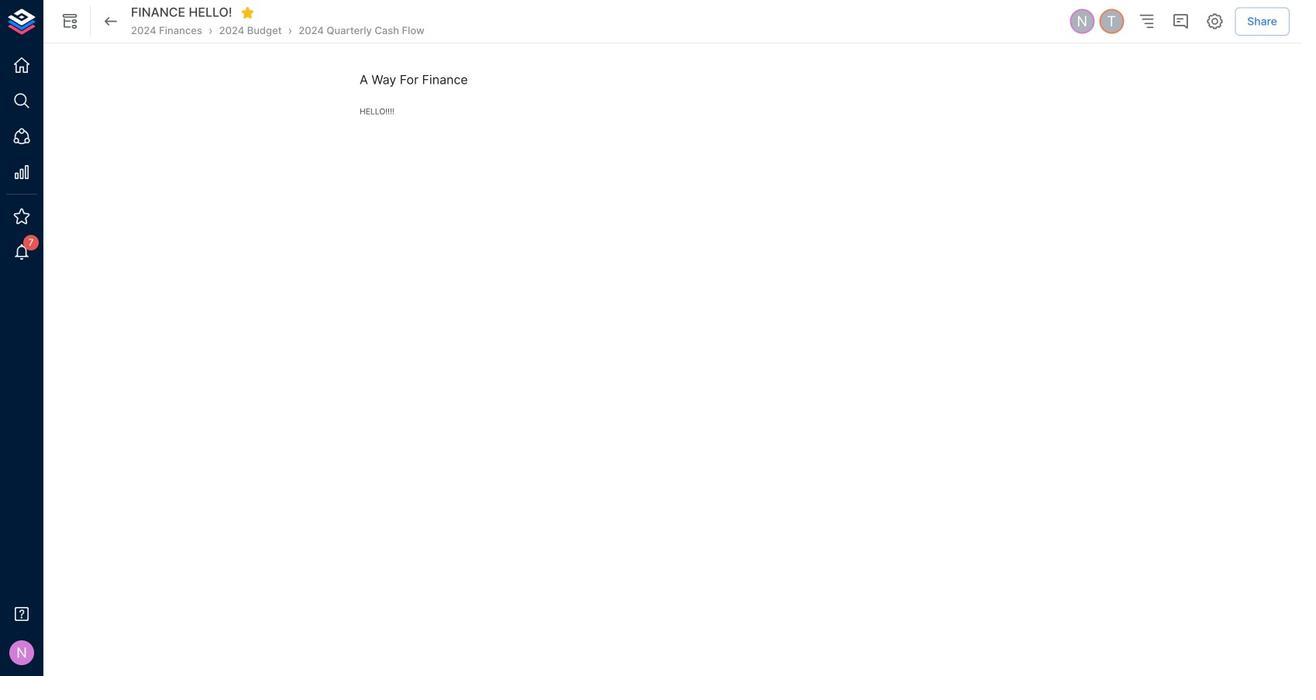 Task type: describe. For each thing, give the bounding box(es) containing it.
show wiki image
[[60, 12, 79, 31]]

table of contents image
[[1138, 12, 1157, 31]]



Task type: locate. For each thing, give the bounding box(es) containing it.
comments image
[[1172, 12, 1191, 31]]

go back image
[[102, 12, 120, 31]]

remove favorite image
[[241, 6, 255, 20]]

settings image
[[1206, 12, 1225, 31]]



Task type: vqa. For each thing, say whether or not it's contained in the screenshot.
Untitled
no



